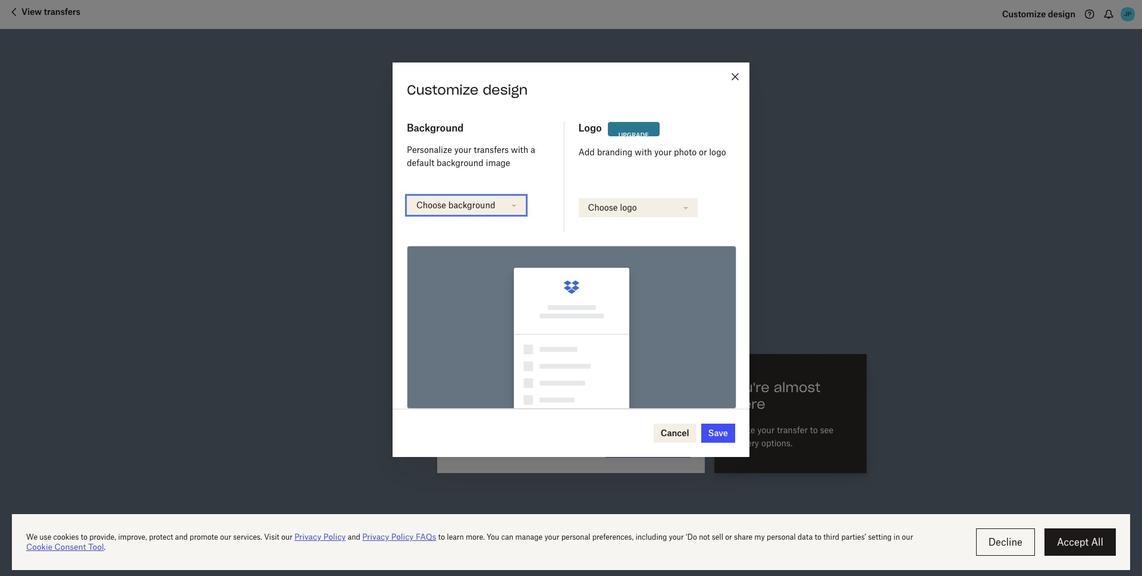 Task type: locate. For each thing, give the bounding box(es) containing it.
your inside personalize your transfers with a default background image
[[454, 145, 472, 155]]

4k.png inside 03-devhome_dm-4k.png 9.39 mb
[[555, 231, 583, 241]]

with
[[511, 145, 529, 155], [635, 147, 652, 157]]

2 03- from the top
[[480, 269, 494, 279]]

layers_dm-
[[494, 307, 541, 317]]

logo down branding
[[620, 202, 637, 212]]

2 vertical spatial 4k.png
[[541, 307, 570, 317]]

1 horizontal spatial transfer
[[777, 425, 808, 435]]

4k.png for devhome_lm-
[[553, 269, 582, 279]]

1 03- from the top
[[480, 231, 494, 241]]

1 horizontal spatial with
[[635, 147, 652, 157]]

4k.png inside 04-layers_dm-4k.png 10.6 mb
[[541, 307, 570, 317]]

1 horizontal spatial choose
[[588, 202, 618, 212]]

out
[[486, 169, 498, 179]]

mb right 10.6 at the left of page
[[496, 319, 508, 328]]

your left photo
[[655, 147, 672, 157]]

mb
[[469, 169, 483, 179], [528, 169, 542, 179], [497, 243, 509, 252], [496, 319, 508, 328]]

customize
[[407, 81, 479, 98]]

your up options.
[[758, 425, 775, 435]]

email tab
[[488, 186, 520, 215]]

your up 28.1
[[454, 145, 472, 155]]

add
[[579, 147, 595, 157]]

devhome_lm-
[[494, 269, 553, 279]]

customize design
[[407, 81, 528, 98]]

choose inside choose background dropdown button
[[417, 200, 446, 210]]

your
[[454, 145, 472, 155], [655, 147, 672, 157], [758, 425, 775, 435]]

mb right 100
[[528, 169, 542, 179]]

03- up 9.39 on the top left of the page
[[480, 231, 494, 241]]

background
[[437, 158, 484, 168], [449, 200, 496, 210]]

choose up 03-devhome_dm-4k.png row
[[588, 202, 618, 212]]

logo right or
[[710, 147, 726, 157]]

03- down 9.39 on the top left of the page
[[480, 269, 494, 279]]

1 vertical spatial logo
[[620, 202, 637, 212]]

03-
[[480, 231, 494, 241], [480, 269, 494, 279]]

0 vertical spatial background
[[437, 158, 484, 168]]

1 vertical spatial transfer
[[777, 425, 808, 435]]

0 vertical spatial 03-
[[480, 231, 494, 241]]

2 horizontal spatial your
[[758, 425, 775, 435]]

4k.png for layers_dm-
[[541, 307, 570, 317]]

mb right 9.39 on the top left of the page
[[497, 243, 509, 252]]

transfer
[[479, 148, 525, 163], [777, 425, 808, 435]]

1 vertical spatial background
[[449, 200, 496, 210]]

your inside create your transfer to see delivery options.
[[758, 425, 775, 435]]

logo
[[710, 147, 726, 157], [620, 202, 637, 212]]

choose
[[417, 200, 446, 210], [588, 202, 618, 212]]

03- inside 03-devhome_dm-4k.png 9.39 mb
[[480, 231, 494, 241]]

choose left link tab
[[417, 200, 446, 210]]

you're
[[729, 379, 770, 396]]

of
[[501, 169, 508, 179]]

1 vertical spatial 03-
[[480, 269, 494, 279]]

0 horizontal spatial your
[[454, 145, 472, 155]]

0 horizontal spatial choose
[[417, 200, 446, 210]]

choose inside choose logo dropdown button
[[588, 202, 618, 212]]

0 horizontal spatial logo
[[620, 202, 637, 212]]

1 vertical spatial 4k.png
[[553, 269, 582, 279]]

0 vertical spatial transfer
[[479, 148, 525, 163]]

tab list
[[452, 186, 691, 215]]

upgrade
[[619, 131, 649, 139], [550, 172, 575, 179]]

with down upgrade button
[[635, 147, 652, 157]]

transfer up 'of'
[[479, 148, 525, 163]]

test
[[452, 148, 476, 163]]

image
[[486, 158, 511, 168]]

10.6
[[480, 319, 494, 328]]

add branding with your photo or logo
[[579, 147, 726, 157]]

transfer inside create your transfer to see delivery options.
[[777, 425, 808, 435]]

mb inside 04-layers_dm-4k.png 10.6 mb
[[496, 319, 508, 328]]

1 horizontal spatial logo
[[710, 147, 726, 157]]

0 horizontal spatial upgrade
[[550, 172, 575, 179]]

1 horizontal spatial upgrade
[[619, 131, 649, 139]]

photo
[[674, 147, 697, 157]]

04-layers_dm-4k.png 10.6 mb
[[480, 307, 570, 328]]

04-
[[480, 307, 494, 317]]

background inside dropdown button
[[449, 200, 496, 210]]

you're almost there
[[729, 379, 821, 413]]

default
[[407, 158, 435, 168]]

logo
[[579, 122, 602, 134]]

design
[[483, 81, 528, 98]]

almost
[[774, 379, 821, 396]]

cancel
[[661, 428, 690, 438]]

transfer up options.
[[777, 425, 808, 435]]

upgrade right 100
[[550, 172, 575, 179]]

see
[[821, 425, 834, 435]]

1 vertical spatial upgrade
[[550, 172, 575, 179]]

0 horizontal spatial with
[[511, 145, 529, 155]]

with left "a"
[[511, 145, 529, 155]]

with inside personalize your transfers with a default background image
[[511, 145, 529, 155]]

0 vertical spatial upgrade
[[619, 131, 649, 139]]

0 vertical spatial 4k.png
[[555, 231, 583, 241]]

create your transfer to see delivery options.
[[729, 425, 834, 448]]

transfers
[[474, 145, 509, 155]]

28.1 mb out of 100 mb
[[452, 169, 542, 179]]

upgrade up add branding with your photo or logo
[[619, 131, 649, 139]]

4k.png
[[555, 231, 583, 241], [553, 269, 582, 279], [541, 307, 570, 317]]



Task type: describe. For each thing, give the bounding box(es) containing it.
upgrade inside logo upgrade
[[619, 131, 649, 139]]

file transfers settings modal dialog
[[393, 62, 750, 457]]

to
[[810, 425, 818, 435]]

save
[[709, 428, 728, 438]]

background
[[407, 122, 464, 134]]

0 horizontal spatial transfer
[[479, 148, 525, 163]]

link
[[456, 195, 474, 205]]

28.1
[[452, 169, 467, 179]]

your for background
[[454, 145, 472, 155]]

choose logo button
[[577, 196, 700, 219]]

logo inside choose logo dropdown button
[[620, 202, 637, 212]]

tab list containing link
[[452, 186, 691, 215]]

a
[[531, 145, 536, 155]]

email
[[493, 195, 515, 205]]

your for you're almost there
[[758, 425, 775, 435]]

upgrade button
[[608, 122, 660, 145]]

personalize your transfers with a default background image
[[407, 145, 536, 168]]

choose for choose background
[[417, 200, 446, 210]]

personalize
[[407, 145, 452, 155]]

create
[[729, 425, 755, 435]]

choose logo
[[588, 202, 637, 212]]

or
[[699, 147, 707, 157]]

03- for devhome_dm-
[[480, 231, 494, 241]]

save button
[[701, 424, 736, 443]]

choose background
[[417, 200, 496, 210]]

1 horizontal spatial your
[[655, 147, 672, 157]]

mb left out on the left top of page
[[469, 169, 483, 179]]

devhome_dm-
[[494, 231, 555, 241]]

0 vertical spatial logo
[[710, 147, 726, 157]]

test transfer
[[452, 148, 525, 163]]

branding
[[597, 147, 633, 157]]

03-devhome_dm-4k.png 9.39 mb
[[480, 231, 583, 252]]

9.39
[[480, 243, 495, 252]]

link tab
[[452, 186, 478, 215]]

background inside personalize your transfers with a default background image
[[437, 158, 484, 168]]

mb inside 03-devhome_dm-4k.png 9.39 mb
[[497, 243, 509, 252]]

03-devhome_dm-4k.png cell
[[452, 229, 669, 253]]

4k.png for devhome_dm-
[[555, 231, 583, 241]]

100
[[511, 169, 525, 179]]

there
[[729, 396, 766, 413]]

cancel button
[[654, 424, 697, 443]]

choose for choose logo
[[588, 202, 618, 212]]

choose background button
[[405, 194, 528, 217]]

03-devhome_dm-4k.png row
[[437, 222, 705, 260]]

options.
[[762, 438, 793, 448]]

03-devhome_lm-4k.png
[[480, 269, 582, 279]]

03- for devhome_lm-
[[480, 269, 494, 279]]

delivery
[[729, 438, 760, 448]]

logo upgrade
[[579, 122, 649, 139]]



Task type: vqa. For each thing, say whether or not it's contained in the screenshot.
the leftmost All
no



